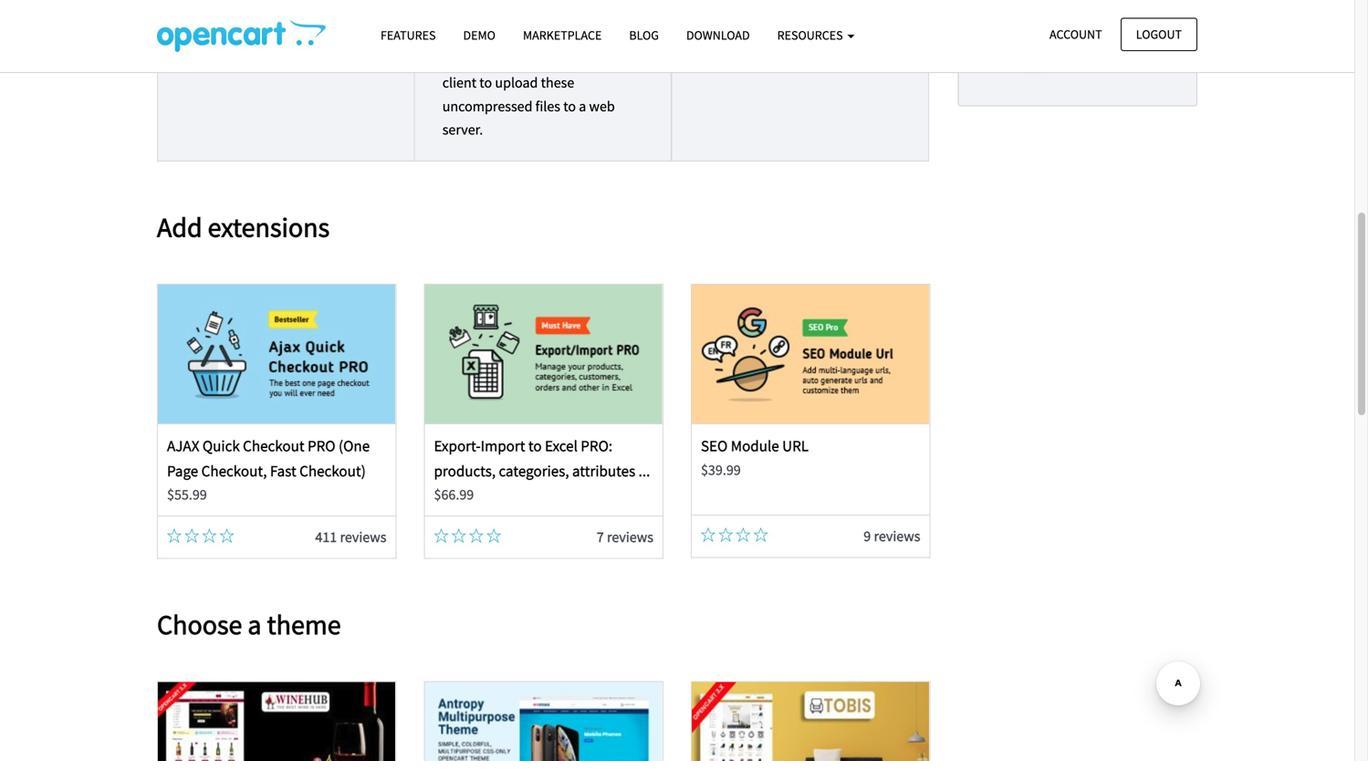 Task type: locate. For each thing, give the bounding box(es) containing it.
reviews for export-import to excel pro: products, categories, attributes ...
[[607, 528, 654, 547]]

seo module url image
[[692, 285, 930, 424]]

choose a theme
[[157, 608, 341, 642]]

0 horizontal spatial reviews
[[340, 528, 387, 547]]

features link
[[367, 19, 450, 51]]

extensions
[[208, 210, 330, 244]]

star light o image
[[701, 528, 716, 542], [719, 528, 733, 542], [434, 529, 449, 543]]

0 horizontal spatial star light o image
[[434, 529, 449, 543]]

$55.99
[[167, 486, 207, 504]]

2 horizontal spatial reviews
[[874, 527, 921, 546]]

star light o image for seo module url
[[701, 528, 716, 542]]

demo
[[463, 27, 496, 43]]

opencart - downloads image
[[157, 19, 326, 52]]

attributes
[[572, 461, 636, 481]]

import
[[481, 437, 525, 456]]

checkout)
[[300, 461, 366, 481]]

tobis furniture ecommrce opencart website template image
[[692, 683, 930, 762]]

add extensions
[[157, 210, 330, 244]]

choose
[[157, 608, 242, 642]]

features
[[381, 27, 436, 43]]

411
[[315, 528, 337, 547]]

1 horizontal spatial reviews
[[607, 528, 654, 547]]

(one
[[339, 437, 370, 456]]

products,
[[434, 461, 496, 481]]

export-import to excel pro: products, categories, attributes ... link
[[434, 437, 650, 481]]

(mysqli
[[1072, 32, 1122, 50]]

reviews right the 411
[[340, 528, 387, 547]]

export-import to excel pro: products, categories, attributes ... image
[[425, 285, 663, 424]]

...
[[639, 461, 650, 481]]

reviews right the 7
[[607, 528, 654, 547]]

blog link
[[616, 19, 673, 51]]

reviews
[[874, 527, 921, 546], [340, 528, 387, 547], [607, 528, 654, 547]]

page
[[167, 461, 198, 481]]

$66.99
[[434, 486, 474, 504]]

2 horizontal spatial star light o image
[[719, 528, 733, 542]]

url
[[783, 437, 809, 456]]

to
[[529, 437, 542, 456]]

account link
[[1035, 18, 1118, 51]]

$39.99
[[701, 461, 741, 479]]

excel
[[545, 437, 578, 456]]

marketplace
[[523, 27, 602, 43]]

marketplace link
[[509, 19, 616, 51]]

pro
[[308, 437, 336, 456]]

download
[[687, 27, 750, 43]]

seo module url link
[[701, 437, 809, 456]]

7
[[597, 528, 604, 547]]

export-
[[434, 437, 481, 456]]

reviews right 9
[[874, 527, 921, 546]]

blog
[[629, 27, 659, 43]]

checkout,
[[201, 461, 267, 481]]

add
[[157, 210, 202, 244]]

1 horizontal spatial star light o image
[[701, 528, 716, 542]]

star light o image
[[736, 528, 751, 542], [754, 528, 768, 542], [167, 529, 182, 543], [185, 529, 199, 543], [202, 529, 217, 543], [220, 529, 234, 543], [452, 529, 466, 543], [469, 529, 484, 543], [487, 529, 501, 543]]

database
[[1012, 32, 1069, 50]]



Task type: vqa. For each thing, say whether or not it's contained in the screenshot.


Task type: describe. For each thing, give the bounding box(es) containing it.
reviews for seo module url
[[874, 527, 921, 546]]

ajax quick checkout pro (one page checkout, fast checkout) image
[[158, 285, 396, 424]]

export-import to excel pro: products, categories, attributes ... $66.99
[[434, 437, 650, 504]]

module
[[731, 437, 780, 456]]

account
[[1050, 26, 1103, 42]]

logout
[[1137, 26, 1182, 42]]

ajax
[[167, 437, 199, 456]]

fast
[[270, 461, 297, 481]]

reviews for ajax quick checkout pro (one page checkout, fast checkout)
[[340, 528, 387, 547]]

star light o image for export-import to excel pro: products, categories, attributes ...
[[434, 529, 449, 543]]

categories,
[[499, 461, 569, 481]]

a
[[248, 608, 262, 642]]

database (mysqli suggested)
[[1012, 32, 1122, 74]]

pro:
[[581, 437, 613, 456]]

ajax quick checkout pro (one page checkout, fast checkout) link
[[167, 437, 370, 481]]

checkout
[[243, 437, 305, 456]]

antropy multipurpose theme image
[[425, 683, 663, 762]]

seo module url $39.99
[[701, 437, 809, 479]]

demo link
[[450, 19, 509, 51]]

download link
[[673, 19, 764, 51]]

seo
[[701, 437, 728, 456]]

quick
[[203, 437, 240, 456]]

suggested)
[[1013, 56, 1079, 74]]

winehub opencart responsive theme (bar, restaurant, club) image
[[158, 683, 396, 762]]

9 reviews
[[864, 527, 921, 546]]

logout link
[[1121, 18, 1198, 51]]

411 reviews
[[315, 528, 387, 547]]

resources
[[778, 27, 846, 43]]

7 reviews
[[597, 528, 654, 547]]

theme
[[267, 608, 341, 642]]

resources link
[[764, 19, 869, 51]]

9
[[864, 527, 871, 546]]

ajax quick checkout pro (one page checkout, fast checkout) $55.99
[[167, 437, 370, 504]]



